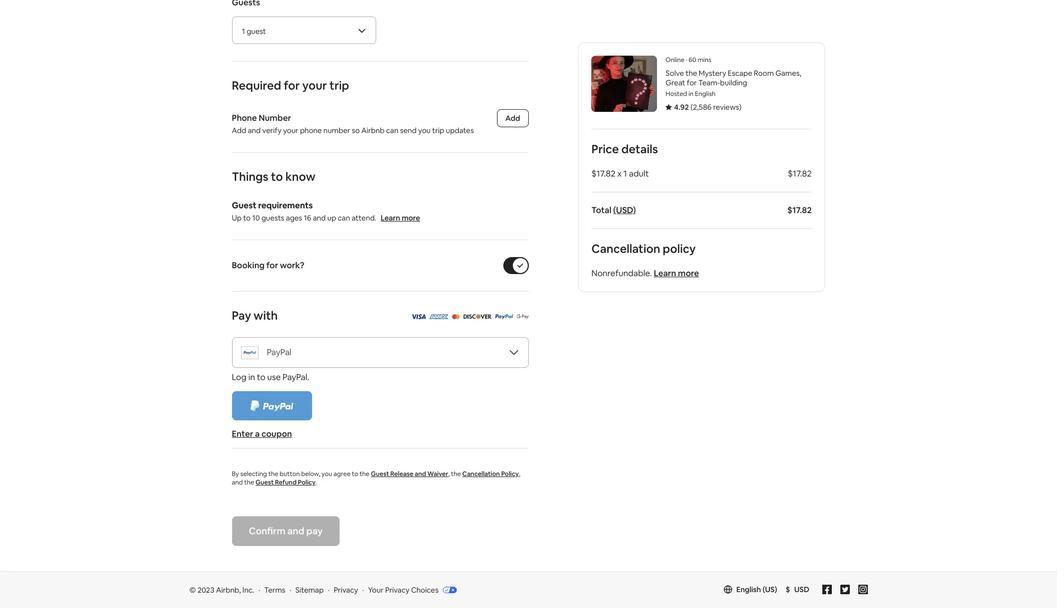 Task type: describe. For each thing, give the bounding box(es) containing it.
, inside , and the
[[519, 470, 521, 478]]

.
[[316, 478, 317, 487]]

your privacy choices link
[[368, 585, 457, 596]]

sitemap link
[[296, 585, 324, 595]]

airbnb,
[[216, 585, 241, 595]]

waiver
[[428, 470, 448, 478]]

you inside "phone number add and verify your phone number so airbnb can send you trip updates"
[[418, 126, 431, 135]]

navigate to facebook image
[[823, 585, 832, 594]]

price
[[592, 142, 619, 156]]

number
[[259, 112, 291, 124]]

guest refund policy link
[[256, 478, 316, 487]]

$17.82 for $17.82 x 1 adult
[[788, 168, 812, 179]]

games,
[[776, 68, 802, 78]]

phone
[[232, 112, 257, 124]]

the inside online · 60 mins solve the mystery escape room games, great for team-building hosted in english
[[686, 68, 697, 78]]

mins
[[698, 56, 712, 64]]

1 horizontal spatial more
[[678, 268, 699, 279]]

confirm and pay
[[249, 525, 323, 537]]

online · 60 mins solve the mystery escape room games, great for team-building hosted in english
[[666, 56, 802, 98]]

paypal image
[[495, 311, 514, 322]]

guest requirements up to 10 guests ages 16 and up can attend. learn more
[[232, 200, 420, 223]]

mastercard image
[[452, 311, 460, 322]]

required for your trip
[[232, 78, 349, 93]]

below,
[[301, 470, 320, 478]]

the left button
[[269, 470, 278, 478]]

and inside guest requirements up to 10 guests ages 16 and up can attend. learn more
[[313, 213, 326, 223]]

$17.82 x 1 adult
[[592, 168, 649, 179]]

for inside online · 60 mins solve the mystery escape room games, great for team-building hosted in english
[[687, 78, 697, 87]]

add button
[[497, 109, 529, 127]]

coupon
[[262, 428, 292, 439]]

refund
[[275, 478, 297, 487]]

60
[[689, 56, 696, 64]]

can for phone number
[[386, 126, 399, 135]]

0 horizontal spatial ·
[[259, 585, 260, 595]]

up
[[232, 213, 242, 223]]

english (us)
[[737, 585, 778, 594]]

to left know
[[271, 169, 283, 184]]

and inside "phone number add and verify your phone number so airbnb can send you trip updates"
[[248, 126, 261, 135]]

english (us) button
[[724, 585, 778, 594]]

enter
[[232, 428, 253, 439]]

0 horizontal spatial cancellation
[[463, 470, 500, 478]]

for for your
[[284, 78, 300, 93]]

know
[[286, 169, 316, 184]]

guest left release
[[371, 470, 389, 478]]

price details
[[592, 142, 658, 156]]

0 horizontal spatial you
[[322, 470, 332, 478]]

0 horizontal spatial in
[[248, 372, 255, 383]]

0 horizontal spatial policy
[[298, 478, 316, 487]]

and inside , and the
[[232, 478, 243, 487]]

send
[[400, 126, 417, 135]]

cancellation policy link
[[463, 470, 519, 478]]

paypal.
[[283, 372, 309, 383]]

by
[[232, 470, 239, 478]]

policy
[[663, 241, 696, 256]]

© 2023 airbnb, inc.
[[190, 585, 254, 595]]

, and the
[[232, 470, 521, 487]]

release
[[391, 470, 414, 478]]

button
[[280, 470, 300, 478]]

(us)
[[763, 585, 778, 594]]

total (usd)
[[592, 205, 636, 216]]

to right agree at the left bottom of page
[[352, 470, 358, 478]]

the inside , and the
[[244, 478, 254, 487]]

building
[[720, 78, 747, 87]]

things to know
[[232, 169, 316, 184]]

)
[[739, 102, 742, 112]]

updates
[[446, 126, 474, 135]]

to inside guest requirements up to 10 guests ages 16 and up can attend. learn more
[[243, 213, 251, 223]]

2023
[[198, 585, 215, 595]]

pay
[[232, 308, 251, 323]]

nonrefundable. learn more
[[592, 268, 699, 279]]

pay
[[307, 525, 323, 537]]

english inside online · 60 mins solve the mystery escape room games, great for team-building hosted in english
[[695, 90, 716, 98]]

pay with
[[232, 308, 278, 323]]

ages
[[286, 213, 302, 223]]

paypal
[[267, 347, 292, 358]]

cancellation policy
[[592, 241, 696, 256]]

choices
[[411, 585, 439, 595]]

confirm
[[249, 525, 286, 537]]

details
[[621, 142, 658, 156]]

total
[[592, 205, 611, 216]]

confirm and pay element
[[232, 516, 529, 546]]

privacy link
[[334, 585, 358, 595]]

so
[[352, 126, 360, 135]]

1 guest button
[[232, 17, 376, 43]]

10
[[252, 213, 260, 223]]

$17.82 for total
[[787, 205, 812, 216]]

in inside online · 60 mins solve the mystery escape room games, great for team-building hosted in english
[[689, 90, 694, 98]]

2 privacy from the left
[[385, 585, 410, 595]]

work?
[[280, 260, 305, 271]]

american express card image
[[429, 311, 449, 322]]



Task type: vqa. For each thing, say whether or not it's contained in the screenshot.
list at the bottom of page
no



Task type: locate. For each thing, give the bounding box(es) containing it.
learn more link right "attend."
[[381, 213, 420, 223]]

0 vertical spatial your
[[302, 78, 327, 93]]

trip
[[330, 78, 349, 93], [432, 126, 445, 135]]

1 vertical spatial ·
[[259, 585, 260, 595]]

1
[[242, 27, 245, 36], [624, 168, 627, 179]]

· inside online · 60 mins solve the mystery escape room games, great for team-building hosted in english
[[686, 56, 687, 64]]

1 horizontal spatial can
[[386, 126, 399, 135]]

0 vertical spatial learn
[[381, 213, 400, 223]]

0 horizontal spatial for
[[267, 260, 278, 271]]

your inside "phone number add and verify your phone number so airbnb can send you trip updates"
[[283, 126, 299, 135]]

$17.82
[[592, 168, 616, 179], [788, 168, 812, 179], [787, 205, 812, 216]]

can for guest requirements
[[338, 213, 350, 223]]

0 horizontal spatial learn
[[381, 213, 400, 223]]

guest for requirements
[[232, 200, 257, 211]]

add inside "phone number add and verify your phone number so airbnb can send you trip updates"
[[232, 126, 246, 135]]

mystery
[[699, 68, 726, 78]]

1 , from the left
[[448, 470, 450, 478]]

team-
[[699, 78, 720, 87]]

guest
[[247, 27, 266, 36]]

adult
[[629, 168, 649, 179]]

0 vertical spatial can
[[386, 126, 399, 135]]

trip up "phone number add and verify your phone number so airbnb can send you trip updates"
[[330, 78, 349, 93]]

0 horizontal spatial can
[[338, 213, 350, 223]]

can inside "phone number add and verify your phone number so airbnb can send you trip updates"
[[386, 126, 399, 135]]

mastercard image
[[452, 314, 460, 319]]

the right by
[[244, 478, 254, 487]]

0 horizontal spatial learn more link
[[381, 213, 420, 223]]

phone number add and verify your phone number so airbnb can send you trip updates
[[232, 112, 474, 135]]

more
[[402, 213, 420, 223], [678, 268, 699, 279]]

1 horizontal spatial privacy
[[385, 585, 410, 595]]

add
[[506, 113, 520, 123], [232, 126, 246, 135]]

visa card image left american express card image
[[411, 311, 426, 322]]

enter a coupon button
[[232, 428, 292, 439]]

0 horizontal spatial privacy
[[334, 585, 358, 595]]

learn down policy
[[654, 268, 676, 279]]

terms
[[264, 585, 286, 595]]

·
[[686, 56, 687, 64], [259, 585, 260, 595]]

terms link
[[264, 585, 286, 595]]

1 vertical spatial add
[[232, 126, 246, 135]]

· left 60
[[686, 56, 687, 64]]

for left work?
[[267, 260, 278, 271]]

1 horizontal spatial learn more link
[[654, 268, 699, 279]]

and right the 16
[[313, 213, 326, 223]]

learn more link
[[381, 213, 420, 223], [654, 268, 699, 279]]

in up (
[[689, 90, 694, 98]]

(
[[691, 102, 693, 112]]

1 vertical spatial learn
[[654, 268, 676, 279]]

your privacy choices
[[368, 585, 439, 595]]

a
[[255, 428, 260, 439]]

,
[[448, 470, 450, 478], [519, 470, 521, 478]]

0 vertical spatial trip
[[330, 78, 349, 93]]

required
[[232, 78, 281, 93]]

your right verify
[[283, 126, 299, 135]]

1 vertical spatial cancellation
[[463, 470, 500, 478]]

0 horizontal spatial add
[[232, 126, 246, 135]]

log in to use paypal.
[[232, 372, 309, 383]]

you right .
[[322, 470, 332, 478]]

trip inside "phone number add and verify your phone number so airbnb can send you trip updates"
[[432, 126, 445, 135]]

0 horizontal spatial ,
[[448, 470, 450, 478]]

0 horizontal spatial trip
[[330, 78, 349, 93]]

and left pay
[[288, 525, 305, 537]]

more inside guest requirements up to 10 guests ages 16 and up can attend. learn more
[[402, 213, 420, 223]]

©
[[190, 585, 196, 595]]

1 vertical spatial can
[[338, 213, 350, 223]]

0 horizontal spatial your
[[283, 126, 299, 135]]

selecting
[[240, 470, 267, 478]]

paypal image
[[495, 314, 514, 319], [241, 344, 258, 361], [241, 346, 258, 359]]

1 visa card image from the top
[[411, 311, 426, 322]]

the down 60
[[686, 68, 697, 78]]

with
[[254, 308, 278, 323]]

your
[[368, 585, 384, 595]]

0 vertical spatial english
[[695, 90, 716, 98]]

0 vertical spatial more
[[402, 213, 420, 223]]

1 horizontal spatial english
[[737, 585, 761, 594]]

1 horizontal spatial in
[[689, 90, 694, 98]]

4.92 ( 2,586 reviews )
[[674, 102, 742, 112]]

up
[[328, 213, 336, 223]]

2,586
[[693, 102, 712, 112]]

confirm and pay button
[[232, 516, 340, 546]]

0 vertical spatial 1
[[242, 27, 245, 36]]

1 horizontal spatial add
[[506, 113, 520, 123]]

usd
[[795, 585, 810, 594]]

can
[[386, 126, 399, 135], [338, 213, 350, 223]]

enter a coupon
[[232, 428, 292, 439]]

attend.
[[352, 213, 377, 223]]

1 discover card image from the top
[[463, 311, 492, 322]]

privacy left your
[[334, 585, 358, 595]]

learn right "attend."
[[381, 213, 400, 223]]

0 vertical spatial ·
[[686, 56, 687, 64]]

things
[[232, 169, 269, 184]]

(usd) button
[[613, 205, 636, 216]]

16
[[304, 213, 311, 223]]

and
[[248, 126, 261, 135], [313, 213, 326, 223], [415, 470, 426, 478], [232, 478, 243, 487], [288, 525, 305, 537]]

1 vertical spatial trip
[[432, 126, 445, 135]]

more down policy
[[678, 268, 699, 279]]

0 vertical spatial add
[[506, 113, 520, 123]]

to left 10
[[243, 213, 251, 223]]

(usd)
[[613, 205, 636, 216]]

0 vertical spatial in
[[689, 90, 694, 98]]

discover card image right mastercard image
[[463, 314, 492, 319]]

in right log
[[248, 372, 255, 383]]

1 horizontal spatial trip
[[432, 126, 445, 135]]

1 vertical spatial english
[[737, 585, 761, 594]]

you right send at the left of page
[[418, 126, 431, 135]]

$ usd
[[786, 585, 810, 594]]

· right inc.
[[259, 585, 260, 595]]

can right up
[[338, 213, 350, 223]]

paypal button
[[232, 337, 529, 368]]

phone
[[300, 126, 322, 135]]

more right "attend."
[[402, 213, 420, 223]]

log
[[232, 372, 247, 383]]

2 discover card image from the top
[[463, 314, 492, 319]]

1 right "x" at the top right
[[624, 168, 627, 179]]

0 vertical spatial you
[[418, 126, 431, 135]]

online
[[666, 56, 685, 64]]

4.92
[[674, 102, 689, 112]]

escape
[[728, 68, 752, 78]]

to left use
[[257, 372, 265, 383]]

2 visa card image from the top
[[411, 314, 426, 319]]

your
[[302, 78, 327, 93], [283, 126, 299, 135]]

0 horizontal spatial english
[[695, 90, 716, 98]]

privacy right your
[[385, 585, 410, 595]]

learn more link down policy
[[654, 268, 699, 279]]

you
[[418, 126, 431, 135], [322, 470, 332, 478]]

1 horizontal spatial 1
[[624, 168, 627, 179]]

policy
[[501, 470, 519, 478], [298, 478, 316, 487]]

for
[[284, 78, 300, 93], [687, 78, 697, 87], [267, 260, 278, 271]]

can left send at the left of page
[[386, 126, 399, 135]]

navigate to twitter image
[[841, 585, 850, 594]]

agree
[[334, 470, 351, 478]]

1 guest
[[242, 27, 266, 36]]

requirements
[[258, 200, 313, 211]]

booking for work?
[[232, 260, 305, 271]]

english down team- in the right of the page
[[695, 90, 716, 98]]

american express card image
[[429, 314, 449, 319]]

visa card image left american express card icon
[[411, 314, 426, 319]]

booking
[[232, 260, 265, 271]]

english left (us) at the right of page
[[737, 585, 761, 594]]

1 horizontal spatial ,
[[519, 470, 521, 478]]

2 horizontal spatial for
[[687, 78, 697, 87]]

1 vertical spatial your
[[283, 126, 299, 135]]

guest inside guest requirements up to 10 guests ages 16 and up can attend. learn more
[[232, 200, 257, 211]]

$
[[786, 585, 790, 594]]

and down phone
[[248, 126, 261, 135]]

cancellation right waiver at the bottom of page
[[463, 470, 500, 478]]

guest up up
[[232, 200, 257, 211]]

learn
[[381, 213, 400, 223], [654, 268, 676, 279]]

1 horizontal spatial ·
[[686, 56, 687, 64]]

solve
[[666, 68, 684, 78]]

1 vertical spatial 1
[[624, 168, 627, 179]]

your up phone
[[302, 78, 327, 93]]

great
[[666, 78, 685, 87]]

by selecting the button below, you agree to the guest release and waiver , the cancellation policy
[[232, 470, 519, 478]]

1 horizontal spatial you
[[418, 126, 431, 135]]

number
[[324, 126, 350, 135]]

sitemap
[[296, 585, 324, 595]]

x
[[617, 168, 622, 179]]

paypal image
[[250, 399, 293, 413]]

1 inside dropdown button
[[242, 27, 245, 36]]

and left guest refund policy link
[[232, 478, 243, 487]]

can inside guest requirements up to 10 guests ages 16 and up can attend. learn more
[[338, 213, 350, 223]]

0 vertical spatial learn more link
[[381, 213, 420, 223]]

1 privacy from the left
[[334, 585, 358, 595]]

1 horizontal spatial learn
[[654, 268, 676, 279]]

1 horizontal spatial your
[[302, 78, 327, 93]]

and left waiver at the bottom of page
[[415, 470, 426, 478]]

the
[[686, 68, 697, 78], [269, 470, 278, 478], [360, 470, 370, 478], [451, 470, 461, 478], [244, 478, 254, 487]]

1 vertical spatial learn more link
[[654, 268, 699, 279]]

1 horizontal spatial cancellation
[[592, 241, 660, 256]]

1 vertical spatial in
[[248, 372, 255, 383]]

1 vertical spatial more
[[678, 268, 699, 279]]

0 vertical spatial cancellation
[[592, 241, 660, 256]]

nonrefundable.
[[592, 268, 652, 279]]

cancellation up nonrefundable. at the top right of the page
[[592, 241, 660, 256]]

1 horizontal spatial policy
[[501, 470, 519, 478]]

1 left guest
[[242, 27, 245, 36]]

the right waiver at the bottom of page
[[451, 470, 461, 478]]

guests
[[262, 213, 284, 223]]

1 google pay image from the top
[[517, 311, 529, 322]]

and inside button
[[288, 525, 305, 537]]

1 vertical spatial you
[[322, 470, 332, 478]]

visa card image
[[411, 311, 426, 322], [411, 314, 426, 319]]

guest for refund
[[256, 478, 274, 487]]

0 horizontal spatial 1
[[242, 27, 245, 36]]

room
[[754, 68, 774, 78]]

0 horizontal spatial more
[[402, 213, 420, 223]]

navigate to instagram image
[[859, 585, 868, 594]]

trip left updates
[[432, 126, 445, 135]]

the right agree at the left bottom of page
[[360, 470, 370, 478]]

hosted
[[666, 90, 687, 98]]

for right the required
[[284, 78, 300, 93]]

2 google pay image from the top
[[517, 314, 529, 319]]

add inside button
[[506, 113, 520, 123]]

for for work?
[[267, 260, 278, 271]]

discover card image right mastercard icon
[[463, 311, 492, 322]]

2 , from the left
[[519, 470, 521, 478]]

google pay image
[[517, 311, 529, 322], [517, 314, 529, 319]]

use
[[267, 372, 281, 383]]

discover card image
[[463, 311, 492, 322], [463, 314, 492, 319]]

privacy
[[334, 585, 358, 595], [385, 585, 410, 595]]

for right great
[[687, 78, 697, 87]]

1 horizontal spatial for
[[284, 78, 300, 93]]

learn inside guest requirements up to 10 guests ages 16 and up can attend. learn more
[[381, 213, 400, 223]]

reviews
[[713, 102, 739, 112]]

guest left refund
[[256, 478, 274, 487]]



